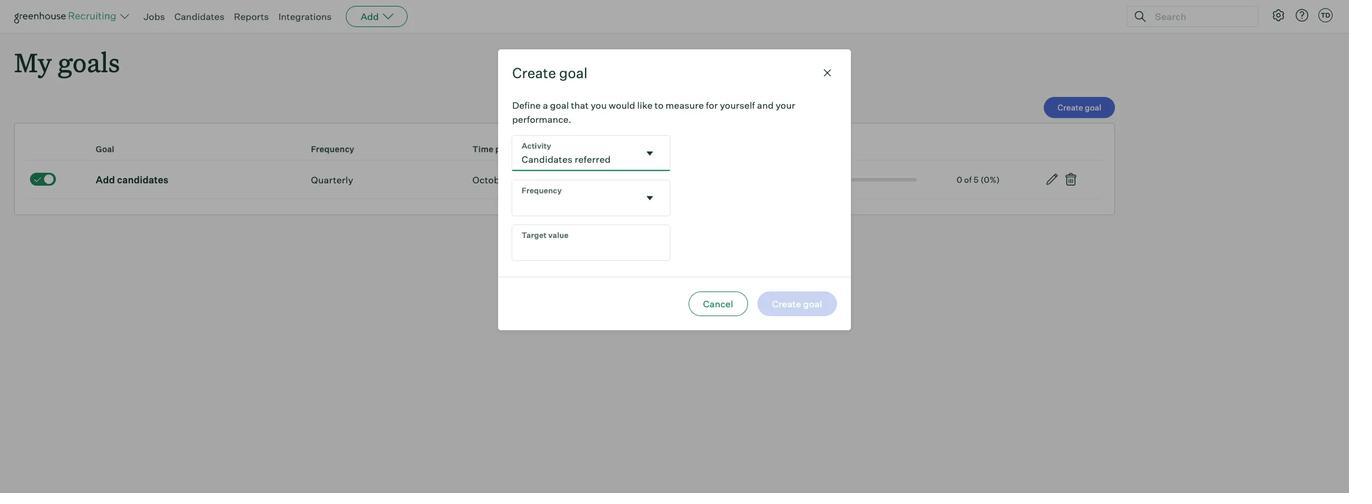Task type: describe. For each thing, give the bounding box(es) containing it.
0 vertical spatial create goal
[[512, 64, 588, 82]]

(0%)
[[981, 175, 1000, 185]]

create goal inside button
[[1058, 102, 1102, 112]]

create goal button
[[1044, 97, 1115, 118]]

Search text field
[[1152, 8, 1248, 25]]

my goals
[[14, 45, 120, 79]]

integrations
[[278, 11, 332, 22]]

reports link
[[234, 11, 269, 22]]

31,
[[600, 174, 612, 186]]

edit goal icon image
[[1045, 172, 1059, 187]]

your
[[776, 99, 795, 111]]

2 2023 from the left
[[614, 174, 638, 186]]

2 toggle flyout image from the top
[[644, 192, 656, 204]]

0
[[957, 175, 963, 185]]

cancel button
[[689, 292, 748, 316]]

candidates
[[117, 174, 169, 186]]

quarterly
[[311, 174, 353, 186]]

and
[[757, 99, 774, 111]]

yourself
[[720, 99, 755, 111]]

goals
[[58, 45, 120, 79]]

1 2023 from the left
[[520, 174, 543, 186]]

of
[[964, 175, 972, 185]]

1,
[[511, 174, 518, 186]]

frequency
[[311, 144, 354, 154]]

add candidates
[[96, 174, 169, 186]]

jobs
[[144, 11, 165, 22]]

configure image
[[1272, 8, 1286, 22]]

remove goal icon image
[[1064, 172, 1078, 187]]

close modal icon image
[[821, 66, 835, 80]]

td button
[[1316, 6, 1335, 25]]

define
[[512, 99, 541, 111]]

1 toggle flyout image from the top
[[644, 148, 656, 159]]

goal
[[96, 144, 114, 154]]

goal inside button
[[1085, 102, 1102, 112]]

candidates link
[[174, 11, 224, 22]]



Task type: locate. For each thing, give the bounding box(es) containing it.
None field
[[512, 136, 670, 171], [512, 181, 670, 216], [512, 136, 670, 171], [512, 181, 670, 216]]

cancel
[[703, 298, 733, 310]]

goal
[[559, 64, 588, 82], [550, 99, 569, 111], [1085, 102, 1102, 112]]

td button
[[1319, 8, 1333, 22]]

0 horizontal spatial 2023
[[520, 174, 543, 186]]

period
[[495, 144, 522, 154]]

integrations link
[[278, 11, 332, 22]]

0 horizontal spatial create
[[512, 64, 556, 82]]

jobs link
[[144, 11, 165, 22]]

1 horizontal spatial 2023
[[614, 174, 638, 186]]

reports
[[234, 11, 269, 22]]

goal inside 'define a goal that you would like to measure for yourself and your performance.'
[[550, 99, 569, 111]]

1 vertical spatial toggle flyout image
[[644, 192, 656, 204]]

for
[[706, 99, 718, 111]]

to
[[655, 99, 664, 111]]

performance.
[[512, 113, 572, 125]]

add button
[[346, 6, 408, 27]]

add
[[361, 11, 379, 22], [96, 174, 115, 186]]

like
[[637, 99, 653, 111]]

would
[[609, 99, 635, 111]]

add for add candidates
[[96, 174, 115, 186]]

1 horizontal spatial add
[[361, 11, 379, 22]]

define a goal that you would like to measure for yourself and your performance.
[[512, 99, 795, 125]]

0 horizontal spatial add
[[96, 174, 115, 186]]

you
[[591, 99, 607, 111]]

0 of 5 (0%)
[[957, 175, 1000, 185]]

td
[[1321, 11, 1331, 19]]

-
[[545, 174, 549, 186]]

None checkbox
[[30, 173, 56, 186]]

0 vertical spatial create
[[512, 64, 556, 82]]

october
[[473, 174, 509, 186]]

1 horizontal spatial create
[[1058, 102, 1083, 112]]

0 vertical spatial toggle flyout image
[[644, 148, 656, 159]]

december
[[551, 174, 598, 186]]

toggle flyout image
[[644, 148, 656, 159], [644, 192, 656, 204]]

1 vertical spatial create goal
[[1058, 102, 1102, 112]]

5
[[974, 175, 979, 185]]

time period
[[473, 144, 522, 154]]

greenhouse recruiting image
[[14, 9, 120, 24]]

create inside button
[[1058, 102, 1083, 112]]

1 horizontal spatial create goal
[[1058, 102, 1102, 112]]

2023 right 31,
[[614, 174, 638, 186]]

that
[[571, 99, 589, 111]]

create
[[512, 64, 556, 82], [1058, 102, 1083, 112]]

0 vertical spatial add
[[361, 11, 379, 22]]

add inside popup button
[[361, 11, 379, 22]]

candidates
[[174, 11, 224, 22]]

None text field
[[512, 136, 639, 171]]

measure
[[666, 99, 704, 111]]

2023 left '-'
[[520, 174, 543, 186]]

october 1, 2023 - december 31, 2023
[[473, 174, 638, 186]]

1 vertical spatial add
[[96, 174, 115, 186]]

time
[[473, 144, 494, 154]]

0 horizontal spatial create goal
[[512, 64, 588, 82]]

None text field
[[512, 181, 639, 216]]

a
[[543, 99, 548, 111]]

progress bar
[[795, 178, 917, 182]]

2023
[[520, 174, 543, 186], [614, 174, 638, 186]]

1 vertical spatial create
[[1058, 102, 1083, 112]]

create goal
[[512, 64, 588, 82], [1058, 102, 1102, 112]]

add for add
[[361, 11, 379, 22]]

None number field
[[512, 225, 670, 261]]

my
[[14, 45, 52, 79]]



Task type: vqa. For each thing, say whether or not it's contained in the screenshot.
Toggle flyout field
yes



